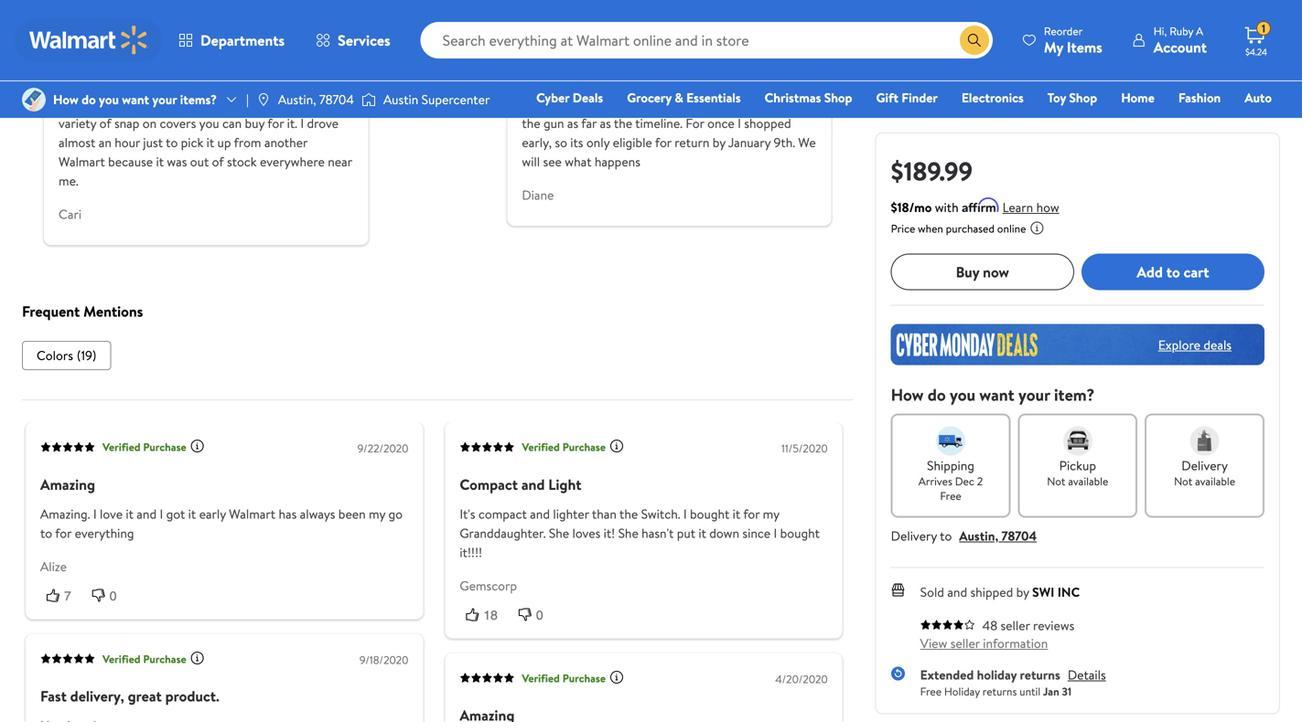 Task type: locate. For each thing, give the bounding box(es) containing it.
has left always
[[279, 505, 297, 523]]

just
[[143, 134, 163, 152]]

see
[[543, 153, 562, 171]]

i left have
[[522, 95, 525, 113]]

how for how do you want your item?
[[891, 384, 924, 407]]

0 horizontal spatial by
[[713, 134, 726, 152]]

shipped
[[970, 584, 1013, 602]]

2 horizontal spatial you
[[950, 384, 976, 407]]

verified purchase information image
[[609, 439, 624, 454], [609, 671, 624, 685]]

want left item?
[[980, 384, 1015, 407]]

returns left 31 on the bottom
[[1020, 667, 1060, 684]]

have
[[528, 95, 554, 113]]

and inside the it's compact and lighter than the switch. i bought it for my granddaughter. she loves it! she hasn't put it down since i bought it!!!!
[[530, 505, 550, 523]]

mentions
[[83, 301, 143, 322]]

0 horizontal spatial delivery
[[891, 528, 937, 545]]

1 verified purchase information image from the top
[[609, 439, 624, 454]]

of right out
[[212, 153, 224, 171]]

0 vertical spatial walmart
[[59, 153, 105, 171]]

owned
[[108, 76, 145, 94]]

available for delivery
[[1195, 474, 1235, 490]]

1 horizontal spatial walmart
[[229, 505, 276, 523]]

0 vertical spatial want
[[122, 91, 149, 108]]

returns
[[1020, 667, 1060, 684], [983, 684, 1017, 700]]

free left holiday
[[920, 684, 942, 700]]

verified purchase for 9/22/2020
[[102, 440, 186, 455]]

switch,
[[199, 76, 237, 94]]

0 horizontal spatial 0 button
[[86, 587, 131, 605]]

bought right since
[[780, 525, 820, 542]]

1 horizontal spatial do
[[928, 384, 946, 407]]

will
[[522, 153, 540, 171]]

verified purchase
[[121, 14, 205, 30], [584, 14, 668, 30], [102, 440, 186, 455], [522, 440, 606, 455], [102, 652, 186, 667], [522, 671, 606, 687]]

1 horizontal spatial 0 button
[[512, 606, 558, 625]]

1 horizontal spatial you
[[199, 115, 219, 132]]

i'm
[[714, 95, 731, 113]]

intent image for pickup image
[[1063, 427, 1092, 456]]

the right than
[[620, 505, 638, 523]]

1 vertical spatial 0
[[536, 608, 543, 623]]

0 vertical spatial you
[[99, 91, 119, 108]]

0 horizontal spatial not
[[1047, 474, 1066, 490]]

american up wired
[[606, 49, 667, 69]]

item
[[547, 76, 572, 94]]

has
[[309, 95, 327, 113], [279, 505, 297, 523]]

i right well.
[[190, 95, 193, 113]]

to left cart
[[1167, 262, 1180, 282]]

1 shop from the left
[[824, 89, 852, 107]]

returns left until
[[983, 684, 1017, 700]]

i left drove at the left top
[[300, 115, 304, 132]]

the
[[616, 95, 635, 113], [522, 115, 540, 132], [614, 115, 632, 132], [620, 505, 638, 523]]

it right "got" on the left
[[188, 505, 196, 523]]

walmart inside great collector's item! i already owned a regular switch, but wanted this coral switch lite as well. i love it. it is cute and has a variety of snap on covers you can buy for it. i drove almost an hour just to pick it up from another walmart because it was out of stock everywhere near me.
[[59, 153, 105, 171]]

1 not from the left
[[1047, 474, 1066, 490]]

an left hour
[[99, 134, 112, 152]]

and inside amazing. i love it and i got it early walmart has always been my go to for everything
[[137, 505, 157, 523]]

a
[[148, 76, 154, 94], [330, 95, 336, 113], [734, 95, 740, 113]]

shop up registry link
[[1069, 89, 1097, 107]]

1 vertical spatial has
[[279, 505, 297, 523]]

love up everything on the left bottom of the page
[[100, 505, 123, 523]]

delivery for not
[[1182, 457, 1228, 475]]

walmart right early
[[229, 505, 276, 523]]

love down switch,
[[196, 95, 219, 113]]

collector's
[[98, 49, 164, 69]]

you up intent image for shipping
[[950, 384, 976, 407]]

and left lighter
[[530, 505, 550, 523]]

my up since
[[763, 505, 779, 523]]

to inside great collector's item! i already owned a regular switch, but wanted this coral switch lite as well. i love it. it is cute and has a variety of snap on covers you can buy for it. i drove almost an hour just to pick it up from another walmart because it was out of stock everywhere near me.
[[166, 134, 178, 152]]

free inside extended holiday returns details free holiday returns until jan 31
[[920, 684, 942, 700]]

affirm image
[[962, 198, 999, 212]]

you left "can"
[[199, 115, 219, 132]]

it's
[[460, 505, 475, 523]]

the up early,
[[522, 115, 540, 132]]

available down intent image for delivery
[[1195, 474, 1235, 490]]

for down timeline.
[[655, 134, 672, 152]]

1 vertical spatial an
[[99, 134, 112, 152]]

up
[[217, 134, 231, 152]]

do
[[82, 91, 96, 108], [928, 384, 946, 407]]

1 vertical spatial want
[[980, 384, 1015, 407]]

0 horizontal spatial is
[[247, 95, 255, 113]]

1 vertical spatial bought
[[780, 525, 820, 542]]

1 verified purchase information image from the top
[[190, 439, 205, 454]]

has down this
[[309, 95, 327, 113]]

my inside the it's compact and lighter than the switch. i bought it for my granddaughter. she loves it! she hasn't put it down since i bought it!!!!
[[763, 505, 779, 523]]

0 horizontal spatial walmart
[[59, 153, 105, 171]]

to down amazing.
[[40, 525, 52, 542]]

1 vertical spatial austin,
[[959, 528, 999, 545]]

cyber monday deals image
[[891, 324, 1265, 366]]

for up since
[[743, 505, 760, 523]]

&
[[675, 89, 683, 107]]

for inside amazing. i love it and i got it early walmart has always been my go to for everything
[[55, 525, 72, 542]]

0 vertical spatial delivery
[[1182, 457, 1228, 475]]

1 horizontal spatial my
[[763, 505, 779, 523]]

1 vertical spatial do
[[928, 384, 946, 407]]

2 verified purchase information image from the top
[[190, 652, 205, 666]]

 image left austin
[[361, 91, 376, 109]]

free down shipping
[[940, 489, 962, 504]]

your for item?
[[1018, 384, 1050, 407]]

i up everything on the left bottom of the page
[[93, 505, 97, 523]]

9/22/2020
[[357, 441, 408, 456]]

0 horizontal spatial your
[[152, 91, 177, 108]]

0 vertical spatial an
[[588, 49, 603, 69]]

a right i'm
[[734, 95, 740, 113]]

as left far
[[567, 115, 578, 132]]

0 vertical spatial verified purchase information image
[[190, 439, 205, 454]]

1 horizontal spatial delivery
[[1182, 457, 1228, 475]]

0 horizontal spatial bought
[[690, 505, 730, 523]]

not inside pickup not available
[[1047, 474, 1066, 490]]

not down intent image for pickup
[[1047, 474, 1066, 490]]

0 vertical spatial by
[[713, 134, 726, 152]]

is left not
[[575, 76, 583, 94]]

shop for toy shop
[[1069, 89, 1097, 107]]

0 vertical spatial how
[[53, 91, 79, 108]]

want up snap at the top left of page
[[122, 91, 149, 108]]

legal information image
[[1030, 221, 1044, 236]]

0 horizontal spatial you
[[99, 91, 119, 108]]

information
[[983, 635, 1048, 653]]

delivery to austin, 78704
[[891, 528, 1037, 545]]

shop right christmas in the right top of the page
[[824, 89, 852, 107]]

your left item?
[[1018, 384, 1050, 407]]

delivery down intent image for delivery
[[1182, 457, 1228, 475]]

january
[[728, 134, 771, 152]]

american up "distributors".
[[661, 76, 714, 94]]

0 horizontal spatial my
[[369, 505, 385, 523]]

it up everything on the left bottom of the page
[[126, 505, 134, 523]]

1 horizontal spatial not
[[1174, 474, 1193, 490]]

1 vertical spatial walmart
[[229, 505, 276, 523]]

free for shipping
[[940, 489, 962, 504]]

available down intent image for pickup
[[1068, 474, 1109, 490]]

available inside pickup not available
[[1068, 474, 1109, 490]]

0 horizontal spatial austin,
[[278, 91, 316, 108]]

search icon image
[[967, 33, 982, 48]]

purchase for 9/22/2020
[[143, 440, 186, 455]]

gift finder
[[876, 89, 938, 107]]

far
[[581, 115, 597, 132]]

bought
[[690, 505, 730, 523], [780, 525, 820, 542]]

to inside amazing. i love it and i got it early walmart has always been my go to for everything
[[40, 525, 52, 542]]

austin, up drove at the left top
[[278, 91, 316, 108]]

2 verified purchase information image from the top
[[609, 671, 624, 685]]

bought up down on the right
[[690, 505, 730, 523]]

verified for 11/5/2020
[[522, 440, 560, 455]]

it right put
[[699, 525, 706, 542]]

she down lighter
[[549, 525, 569, 542]]

1 horizontal spatial shop
[[1069, 89, 1097, 107]]

out
[[190, 153, 209, 171]]

always
[[300, 505, 335, 523]]

1 vertical spatial 0 button
[[512, 606, 558, 625]]

reorder my items
[[1044, 23, 1102, 57]]

of down the switch
[[99, 115, 111, 132]]

0 vertical spatial free
[[940, 489, 962, 504]]

seller down 4.2083 stars out of 5, based on 48 seller reviews element on the right bottom of page
[[951, 635, 980, 653]]

and left light
[[521, 475, 545, 495]]

1 vertical spatial your
[[1018, 384, 1050, 407]]

1 vertical spatial 78704
[[1002, 528, 1037, 545]]

verified purchase information image up early
[[190, 439, 205, 454]]

deals
[[573, 89, 603, 107]]

0 horizontal spatial a
[[148, 76, 154, 94]]

2 not from the left
[[1174, 474, 1193, 490]]

pickup not available
[[1047, 457, 1109, 490]]

free
[[940, 489, 962, 504], [920, 684, 942, 700]]

0 vertical spatial love
[[196, 95, 219, 113]]

my inside amazing. i love it and i got it early walmart has always been my go to for everything
[[369, 505, 385, 523]]

a
[[1196, 23, 1203, 39]]

1 available from the left
[[1068, 474, 1109, 490]]

an right in
[[588, 49, 603, 69]]

debit
[[1162, 114, 1194, 132]]

an inside great collector's item! i already owned a regular switch, but wanted this coral switch lite as well. i love it. it is cute and has a variety of snap on covers you can buy for it. i drove almost an hour just to pick it up from another walmart because it was out of stock everywhere near me.
[[99, 134, 112, 152]]

austin,
[[278, 91, 316, 108], [959, 528, 999, 545]]

2 available from the left
[[1195, 474, 1235, 490]]

1 horizontal spatial of
[[212, 153, 224, 171]]

verified
[[121, 14, 159, 30], [584, 14, 622, 30], [102, 440, 140, 455], [522, 440, 560, 455], [102, 652, 140, 667], [522, 671, 560, 687]]

verified purchase information image
[[190, 439, 205, 454], [190, 652, 205, 666]]

0 vertical spatial your
[[152, 91, 177, 108]]

wanted
[[262, 76, 302, 94]]

seller for 48
[[1001, 617, 1030, 635]]

 image
[[256, 92, 271, 107]]

0 horizontal spatial as
[[148, 95, 159, 113]]

it. up another
[[287, 115, 297, 132]]

your
[[152, 91, 177, 108], [1018, 384, 1050, 407]]

item!
[[167, 49, 201, 69]]

everywhere
[[260, 153, 325, 171]]

verified purchase information image for amazing
[[190, 439, 205, 454]]

free inside shipping arrives dec 2 free
[[940, 489, 962, 504]]

78704 up "sold and shipped by swi inc"
[[1002, 528, 1037, 545]]

0 horizontal spatial she
[[549, 525, 569, 542]]

1 horizontal spatial is
[[575, 76, 583, 94]]

a up drove at the left top
[[330, 95, 336, 113]]

1 horizontal spatial love
[[196, 95, 219, 113]]

0 horizontal spatial seller
[[951, 635, 980, 653]]

verified for 9/22/2020
[[102, 440, 140, 455]]

0 horizontal spatial want
[[122, 91, 149, 108]]

do for how do you want your item?
[[928, 384, 946, 407]]

0
[[110, 589, 117, 604], [536, 608, 543, 623]]

the inside the it's compact and lighter than the switch. i bought it for my granddaughter. she loves it! she hasn't put it down since i bought it!!!!
[[620, 505, 638, 523]]

amazing. i love it and i got it early walmart has always been my go to for everything
[[40, 505, 403, 542]]

0 right the 18
[[536, 608, 543, 623]]

0 vertical spatial 0
[[110, 589, 117, 604]]

do up intent image for shipping
[[928, 384, 946, 407]]

seller right 48
[[1001, 617, 1030, 635]]

and
[[286, 95, 306, 113], [521, 475, 545, 495], [137, 505, 157, 523], [530, 505, 550, 523], [947, 584, 967, 602]]

1 my from the left
[[369, 505, 385, 523]]

0 vertical spatial verified purchase information image
[[609, 439, 624, 454]]

list item
[[22, 341, 111, 370]]

to right just
[[166, 134, 178, 152]]

0 right 7
[[110, 589, 117, 604]]

want
[[122, 91, 149, 108], [980, 384, 1015, 407]]

 image
[[22, 88, 46, 112], [361, 91, 376, 109]]

delivery inside delivery not available
[[1182, 457, 1228, 475]]

by
[[713, 134, 726, 152], [1016, 584, 1029, 602]]

1 horizontal spatial she
[[618, 525, 639, 542]]

once
[[707, 115, 735, 132]]

seller
[[1001, 617, 1030, 635], [951, 635, 980, 653]]

for inside the it's compact and lighter than the switch. i bought it for my granddaughter. she loves it! she hasn't put it down since i bought it!!!!
[[743, 505, 760, 523]]

and down wanted
[[286, 95, 306, 113]]

not down intent image for delivery
[[1174, 474, 1193, 490]]

as right far
[[600, 115, 611, 132]]

free for extended
[[920, 684, 942, 700]]

0 button right 7
[[86, 587, 131, 605]]

1 horizontal spatial austin,
[[959, 528, 999, 545]]

2 my from the left
[[763, 505, 779, 523]]

walmart down almost
[[59, 153, 105, 171]]

put
[[677, 525, 696, 542]]

0 horizontal spatial returns
[[983, 684, 1017, 700]]

cart
[[1184, 262, 1209, 282]]

0 button right the 18
[[512, 606, 558, 625]]

0 horizontal spatial it.
[[222, 95, 233, 113]]

 image left coral
[[22, 88, 46, 112]]

1 horizontal spatial has
[[309, 95, 327, 113]]

been
[[338, 505, 366, 523]]

she right it!
[[618, 525, 639, 542]]

0 horizontal spatial do
[[82, 91, 96, 108]]

1 vertical spatial how
[[891, 384, 924, 407]]

for down cute
[[267, 115, 284, 132]]

my left go
[[369, 505, 385, 523]]

and inside great collector's item! i already owned a regular switch, but wanted this coral switch lite as well. i love it. it is cute and has a variety of snap on covers you can buy for it. i drove almost an hour just to pick it up from another walmart because it was out of stock everywhere near me.
[[286, 95, 306, 113]]

31
[[1062, 684, 1072, 700]]

we
[[798, 134, 816, 152]]

0 horizontal spatial available
[[1068, 474, 1109, 490]]

available inside delivery not available
[[1195, 474, 1235, 490]]

how up variety
[[53, 91, 79, 108]]

it's compact and lighter than the switch. i bought it for my granddaughter. she loves it! she hasn't put it down since i bought it!!!!
[[460, 505, 820, 562]]

it!
[[604, 525, 615, 542]]

but
[[240, 76, 259, 94]]

0 horizontal spatial  image
[[22, 88, 46, 112]]

0 for compact and light
[[536, 608, 543, 623]]

verified for 9/18/2020
[[102, 652, 140, 667]]

little
[[743, 95, 768, 113]]

1 vertical spatial delivery
[[891, 528, 937, 545]]

1 vertical spatial verified purchase information image
[[190, 652, 205, 666]]

1 horizontal spatial available
[[1195, 474, 1235, 490]]

verified purchase information image for fast delivery, great product.
[[190, 652, 205, 666]]

0 vertical spatial bought
[[690, 505, 730, 523]]

austin, down 2
[[959, 528, 999, 545]]

1 horizontal spatial seller
[[1001, 617, 1030, 635]]

1 vertical spatial by
[[1016, 584, 1029, 602]]

$18/mo with
[[891, 199, 959, 216]]

as right lite
[[148, 95, 159, 113]]

austin, 78704 button
[[959, 528, 1037, 545]]

services
[[338, 30, 390, 50]]

for down amazing.
[[55, 525, 72, 542]]

add to cart button
[[1081, 254, 1265, 291]]

light
[[548, 475, 582, 495]]

verified purchase information image for 11/5/2020
[[609, 439, 624, 454]]

grocery & essentials link
[[619, 88, 749, 108]]

1 vertical spatial you
[[199, 115, 219, 132]]

0 vertical spatial 78704
[[319, 91, 354, 108]]

9/18/2020
[[359, 653, 408, 669]]

2 shop from the left
[[1069, 89, 1097, 107]]

1 horizontal spatial it.
[[287, 115, 297, 132]]

78704
[[319, 91, 354, 108], [1002, 528, 1037, 545]]

0 vertical spatial do
[[82, 91, 96, 108]]

you left lite
[[99, 91, 119, 108]]

0 horizontal spatial 78704
[[319, 91, 354, 108]]

0 vertical spatial it.
[[222, 95, 233, 113]]

by down once
[[713, 134, 726, 152]]

1 vertical spatial love
[[100, 505, 123, 523]]

not inside delivery not available
[[1174, 474, 1193, 490]]

electrical
[[717, 76, 768, 94]]

it. left it
[[222, 95, 233, 113]]

another
[[264, 134, 308, 152]]

has inside amazing. i love it and i got it early walmart has always been my go to for everything
[[279, 505, 297, 523]]

how up arrives
[[891, 384, 924, 407]]

switch.
[[641, 505, 680, 523]]

because
[[108, 153, 153, 171]]

home link
[[1113, 88, 1163, 108]]

walmart+ link
[[1209, 113, 1280, 133]]

and left "got" on the left
[[137, 505, 157, 523]]

supercenter
[[422, 91, 490, 108]]

1 vertical spatial verified purchase information image
[[609, 671, 624, 685]]

electronics link
[[953, 88, 1032, 108]]

your up "covers"
[[152, 91, 177, 108]]

1 horizontal spatial a
[[330, 95, 336, 113]]

verified purchase information image up product.
[[190, 652, 205, 666]]

1 vertical spatial of
[[212, 153, 224, 171]]

1 horizontal spatial  image
[[361, 91, 376, 109]]

78704 up drove at the left top
[[319, 91, 354, 108]]

delivery down arrives
[[891, 528, 937, 545]]

1 horizontal spatial your
[[1018, 384, 1050, 407]]

how for how do you want your items?
[[53, 91, 79, 108]]

with
[[935, 199, 959, 216]]

0 horizontal spatial has
[[279, 505, 297, 523]]

0 vertical spatial of
[[99, 115, 111, 132]]

list item containing colors
[[22, 341, 111, 370]]

2 horizontal spatial a
[[734, 95, 740, 113]]

purchase for 4/20/2020
[[563, 671, 606, 687]]

0 for amazing
[[110, 589, 117, 604]]

by left swi
[[1016, 584, 1029, 602]]

explore deals
[[1158, 336, 1232, 354]]

0 horizontal spatial shop
[[824, 89, 852, 107]]

from
[[234, 134, 261, 152]]

1 she from the left
[[549, 525, 569, 542]]

1 horizontal spatial want
[[980, 384, 1015, 407]]

0 horizontal spatial love
[[100, 505, 123, 523]]

1 horizontal spatial 78704
[[1002, 528, 1037, 545]]

1 horizontal spatial an
[[588, 49, 603, 69]]

2 vertical spatial you
[[950, 384, 976, 407]]

for right wired
[[641, 76, 658, 94]]

austin
[[383, 91, 418, 108]]

a right owned
[[148, 76, 154, 94]]

1 horizontal spatial 0
[[536, 608, 543, 623]]

not
[[586, 76, 605, 94]]

want for items?
[[122, 91, 149, 108]]

covers
[[160, 115, 196, 132]]

is right it
[[247, 95, 255, 113]]

1 horizontal spatial how
[[891, 384, 924, 407]]

loves
[[572, 525, 601, 542]]

is inside useless in an american home. this item is not wired for american electrical outlets. i have contacted the "distributors". i'm a little under the gun as far as the timeline. for once i shopped early, so its only eligible for return by january 9th.  we will see what happens
[[575, 76, 583, 94]]

0 horizontal spatial how
[[53, 91, 79, 108]]

its
[[570, 134, 583, 152]]

on
[[143, 115, 157, 132]]

purchase for 11/5/2020
[[563, 440, 606, 455]]

do up variety
[[82, 91, 96, 108]]

shopped
[[744, 115, 791, 132]]



Task type: describe. For each thing, give the bounding box(es) containing it.
drove
[[307, 115, 339, 132]]

colors (19)
[[37, 347, 96, 364]]

 image for how do you want your items?
[[22, 88, 46, 112]]

holiday
[[944, 684, 980, 700]]

pickup
[[1059, 457, 1096, 475]]

fast
[[40, 687, 67, 707]]

inc
[[1058, 584, 1080, 602]]

add to cart
[[1137, 262, 1209, 282]]

18 button
[[460, 606, 512, 625]]

granddaughter.
[[460, 525, 546, 542]]

learn
[[1003, 199, 1033, 216]]

this
[[522, 76, 544, 94]]

grocery
[[627, 89, 672, 107]]

it left the "up"
[[206, 134, 214, 152]]

1 horizontal spatial by
[[1016, 584, 1029, 602]]

1 horizontal spatial bought
[[780, 525, 820, 542]]

walmart+
[[1217, 114, 1272, 132]]

is inside great collector's item! i already owned a regular switch, but wanted this coral switch lite as well. i love it. it is cute and has a variety of snap on covers you can buy for it. i drove almost an hour just to pick it up from another walmart because it was out of stock everywhere near me.
[[247, 95, 255, 113]]

walmart image
[[29, 26, 148, 55]]

it up down on the right
[[733, 505, 740, 523]]

gemscorp
[[460, 577, 517, 595]]

|
[[246, 91, 249, 108]]

contacted
[[557, 95, 613, 113]]

product.
[[165, 687, 219, 707]]

you inside great collector's item! i already owned a regular switch, but wanted this coral switch lite as well. i love it. it is cute and has a variety of snap on covers you can buy for it. i drove almost an hour just to pick it up from another walmart because it was out of stock everywhere near me.
[[199, 115, 219, 132]]

fashion link
[[1170, 88, 1229, 108]]

delivery for to
[[891, 528, 937, 545]]

your for items?
[[152, 91, 177, 108]]

one debit
[[1132, 114, 1194, 132]]

useless
[[522, 49, 569, 69]]

almost
[[59, 134, 96, 152]]

cari
[[59, 206, 82, 223]]

purchase for 9/18/2020
[[143, 652, 186, 667]]

by inside useless in an american home. this item is not wired for american electrical outlets. i have contacted the "distributors". i'm a little under the gun as far as the timeline. for once i shopped early, so its only eligible for return by january 9th.  we will see what happens
[[713, 134, 726, 152]]

lighter
[[553, 505, 589, 523]]

seller for view
[[951, 635, 980, 653]]

it left 'was'
[[156, 153, 164, 171]]

coral
[[59, 95, 86, 113]]

do for how do you want your items?
[[82, 91, 96, 108]]

compact and light
[[460, 475, 582, 495]]

2 horizontal spatial as
[[600, 115, 611, 132]]

pick
[[181, 134, 203, 152]]

early,
[[522, 134, 552, 152]]

how
[[1036, 199, 1059, 216]]

stock
[[227, 153, 257, 171]]

austin supercenter
[[383, 91, 490, 108]]

great collector's item! i already owned a regular switch, but wanted this coral switch lite as well. i love it. it is cute and has a variety of snap on covers you can buy for it. i drove almost an hour just to pick it up from another walmart because it was out of stock everywhere near me.
[[59, 49, 352, 190]]

go
[[388, 505, 403, 523]]

the up eligible
[[614, 115, 632, 132]]

i left "got" on the left
[[160, 505, 163, 523]]

has inside great collector's item! i already owned a regular switch, but wanted this coral switch lite as well. i love it. it is cute and has a variety of snap on covers you can buy for it. i drove almost an hour just to pick it up from another walmart because it was out of stock everywhere near me.
[[309, 95, 327, 113]]

0 vertical spatial american
[[606, 49, 667, 69]]

return
[[675, 134, 710, 152]]

Walmart Site-Wide search field
[[421, 22, 993, 59]]

you for how do you want your item?
[[950, 384, 976, 407]]

want for item?
[[980, 384, 1015, 407]]

verified for 4/20/2020
[[522, 671, 560, 687]]

verified purchase for 4/20/2020
[[522, 671, 606, 687]]

account
[[1154, 37, 1207, 57]]

i right once
[[738, 115, 741, 132]]

toy shop link
[[1039, 88, 1106, 108]]

0 horizontal spatial of
[[99, 115, 111, 132]]

essentials
[[686, 89, 741, 107]]

hour
[[115, 134, 140, 152]]

an inside useless in an american home. this item is not wired for american electrical outlets. i have contacted the "distributors". i'm a little under the gun as far as the timeline. for once i shopped early, so its only eligible for return by january 9th.  we will see what happens
[[588, 49, 603, 69]]

intent image for shipping image
[[936, 427, 965, 456]]

gift finder link
[[868, 88, 946, 108]]

1 horizontal spatial as
[[567, 115, 578, 132]]

and right sold
[[947, 584, 967, 602]]

christmas shop link
[[756, 88, 861, 108]]

as inside great collector's item! i already owned a regular switch, but wanted this coral switch lite as well. i love it. it is cute and has a variety of snap on covers you can buy for it. i drove almost an hour just to pick it up from another walmart because it was out of stock everywhere near me.
[[148, 95, 159, 113]]

near
[[328, 153, 352, 171]]

available for pickup
[[1068, 474, 1109, 490]]

Search search field
[[421, 22, 993, 59]]

amazing.
[[40, 505, 90, 523]]

intent image for delivery image
[[1190, 427, 1219, 456]]

lite
[[127, 95, 145, 113]]

hi,
[[1154, 23, 1167, 39]]

0 button for compact and light
[[512, 606, 558, 625]]

verified purchase for 11/5/2020
[[522, 440, 606, 455]]

view seller information link
[[920, 635, 1048, 653]]

what
[[565, 153, 592, 171]]

holiday
[[977, 667, 1017, 684]]

love inside great collector's item! i already owned a regular switch, but wanted this coral switch lite as well. i love it. it is cute and has a variety of snap on covers you can buy for it. i drove almost an hour just to pick it up from another walmart because it was out of stock everywhere near me.
[[196, 95, 219, 113]]

4.2083 stars out of 5, based on 48 seller reviews element
[[920, 620, 975, 631]]

cyber
[[536, 89, 570, 107]]

2 she from the left
[[618, 525, 639, 542]]

to inside "button"
[[1167, 262, 1180, 282]]

7
[[64, 589, 71, 604]]

sold
[[920, 584, 944, 602]]

gift
[[876, 89, 899, 107]]

you for how do you want your items?
[[99, 91, 119, 108]]

in
[[572, 49, 584, 69]]

deals
[[1204, 336, 1232, 354]]

a inside useless in an american home. this item is not wired for american electrical outlets. i have contacted the "distributors". i'm a little under the gun as far as the timeline. for once i shopped early, so its only eligible for return by january 9th.  we will see what happens
[[734, 95, 740, 113]]

2
[[977, 474, 983, 490]]

arrives
[[919, 474, 952, 490]]

items?
[[180, 91, 217, 108]]

amazing
[[40, 475, 95, 495]]

9th.
[[774, 134, 795, 152]]

walmart inside amazing. i love it and i got it early walmart has always been my go to for everything
[[229, 505, 276, 523]]

extended
[[920, 667, 974, 684]]

how do you want your items?
[[53, 91, 217, 108]]

1 vertical spatial it.
[[287, 115, 297, 132]]

shop for christmas shop
[[824, 89, 852, 107]]

home
[[1121, 89, 1155, 107]]

i up put
[[683, 505, 687, 523]]

1 horizontal spatial returns
[[1020, 667, 1060, 684]]

down
[[709, 525, 739, 542]]

$189.99
[[891, 153, 973, 189]]

i right since
[[774, 525, 777, 542]]

0 vertical spatial austin,
[[278, 91, 316, 108]]

1 vertical spatial american
[[661, 76, 714, 94]]

details button
[[1068, 667, 1106, 684]]

the down wired
[[616, 95, 635, 113]]

fashion
[[1179, 89, 1221, 107]]

not for delivery
[[1174, 474, 1193, 490]]

items
[[1067, 37, 1102, 57]]

happens
[[595, 153, 640, 171]]

$4.24
[[1245, 46, 1267, 58]]

0 button for amazing
[[86, 587, 131, 605]]

frequent
[[22, 301, 80, 322]]

variety
[[59, 115, 96, 132]]

buy
[[956, 262, 979, 282]]

to left "austin, 78704" button
[[940, 528, 952, 545]]

 image for austin supercenter
[[361, 91, 376, 109]]

hasn't
[[642, 525, 674, 542]]

finder
[[902, 89, 938, 107]]

verified purchase information image for 4/20/2020
[[609, 671, 624, 685]]

love inside amazing. i love it and i got it early walmart has always been my go to for everything
[[100, 505, 123, 523]]

i up coral
[[59, 76, 62, 94]]

7 button
[[40, 587, 86, 605]]

verified purchase for 9/18/2020
[[102, 652, 186, 667]]

auto registry
[[1061, 89, 1272, 132]]

not for pickup
[[1047, 474, 1066, 490]]

everything
[[75, 525, 134, 542]]

$18/mo
[[891, 199, 932, 216]]

details
[[1068, 667, 1106, 684]]

compact
[[479, 505, 527, 523]]

for inside great collector's item! i already owned a regular switch, but wanted this coral switch lite as well. i love it. it is cute and has a variety of snap on covers you can buy for it. i drove almost an hour just to pick it up from another walmart because it was out of stock everywhere near me.
[[267, 115, 284, 132]]



Task type: vqa. For each thing, say whether or not it's contained in the screenshot.
VACCINE
no



